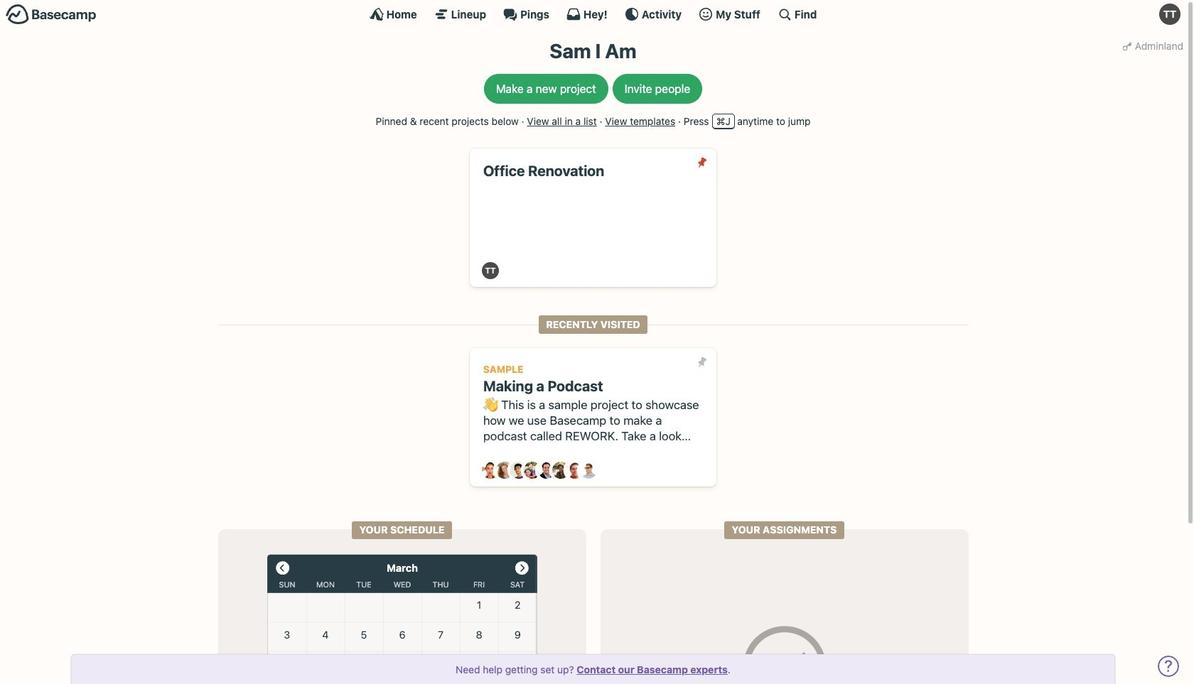 Task type: locate. For each thing, give the bounding box(es) containing it.
main element
[[0, 0, 1187, 28]]

nicole katz image
[[552, 462, 569, 479]]

terry turtle image
[[482, 263, 499, 280]]

annie bryan image
[[482, 462, 499, 479]]

steve marsh image
[[566, 462, 583, 479]]

switch accounts image
[[6, 4, 97, 26]]



Task type: vqa. For each thing, say whether or not it's contained in the screenshot.
the Switch accounts image
yes



Task type: describe. For each thing, give the bounding box(es) containing it.
josh fiske image
[[538, 462, 555, 479]]

keyboard shortcut: ⌘ + / image
[[778, 7, 792, 21]]

victor cooper image
[[580, 462, 597, 479]]

jared davis image
[[510, 462, 527, 479]]

cheryl walters image
[[496, 462, 513, 479]]

jennifer young image
[[524, 462, 541, 479]]

terry turtle image
[[1160, 4, 1181, 25]]



